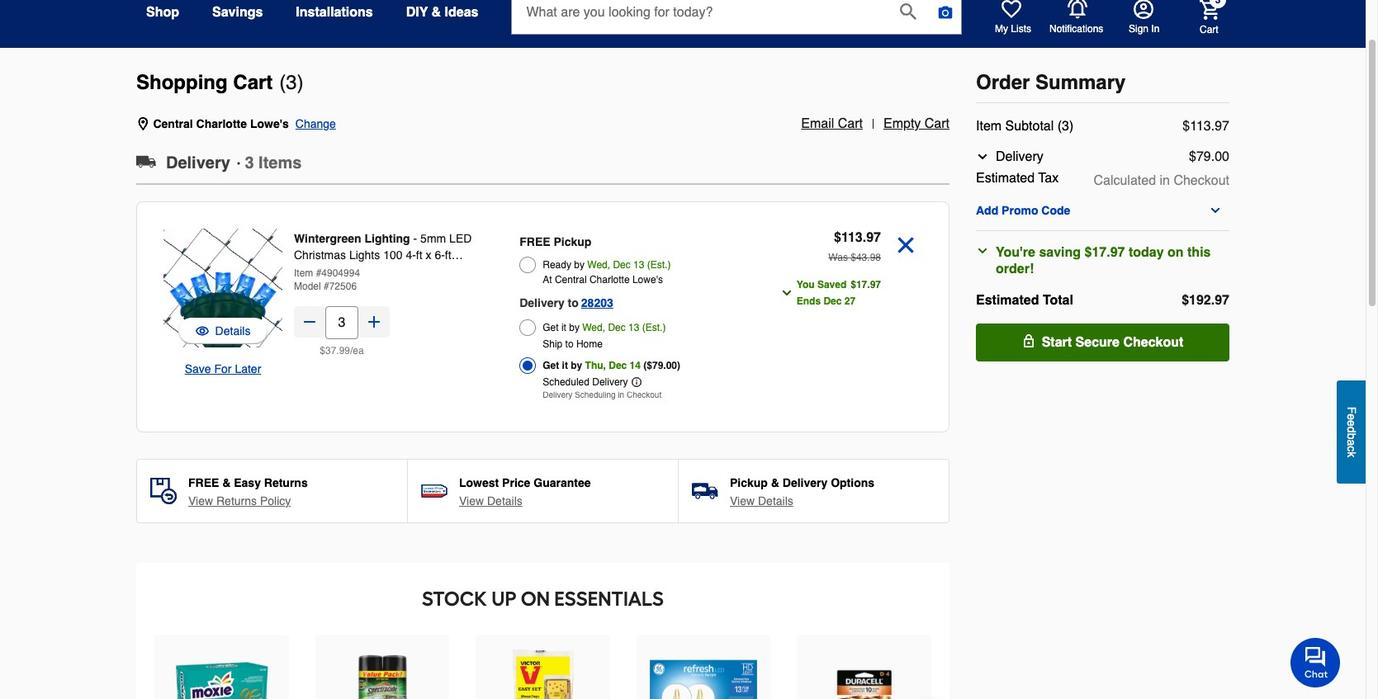 Task type: describe. For each thing, give the bounding box(es) containing it.
order!
[[996, 262, 1034, 277]]

28203
[[581, 297, 614, 310]]

free pickup
[[520, 235, 592, 249]]

0 horizontal spatial charlotte
[[196, 117, 247, 131]]

start secure checkout button
[[976, 324, 1230, 362]]

ge refresh hd 60-watt eq g25 daylight medium base (e-26) dimmable led light bulb (2-pack) image
[[650, 648, 758, 700]]

savings
[[212, 5, 263, 20]]

2 vertical spatial checkout
[[627, 390, 662, 400]]

0 horizontal spatial 3
[[245, 154, 254, 173]]

remove item image
[[891, 230, 921, 260]]

checkout for start secure checkout
[[1124, 335, 1184, 350]]

#4904994
[[316, 268, 360, 279]]

. inside you saved $ 17 . 97 ends dec 27
[[868, 279, 870, 291]]

option group containing free pickup
[[520, 230, 749, 404]]

17
[[857, 279, 868, 291]]

14
[[630, 360, 641, 372]]

net
[[425, 265, 443, 278]]

($79.00)
[[644, 360, 681, 372]]

central charlotte lowe's change
[[153, 117, 336, 131]]

truck filled image
[[136, 152, 156, 172]]

97 for $ 192 . 97
[[1215, 293, 1230, 308]]

$ for $ 192 . 97
[[1182, 293, 1190, 308]]

lowest price guarantee view details
[[459, 477, 591, 508]]

change link
[[296, 116, 336, 132]]

minus image
[[302, 314, 318, 330]]

you
[[797, 279, 815, 291]]

estimated tax
[[976, 171, 1059, 186]]

saved
[[818, 279, 847, 291]]

$ 192 . 97
[[1182, 293, 1230, 308]]

ready
[[543, 259, 572, 271]]

1 vertical spatial (est.)
[[643, 322, 666, 334]]

info image
[[632, 378, 642, 387]]

0 vertical spatial returns
[[264, 477, 308, 490]]

0 vertical spatial (est.)
[[647, 259, 671, 271]]

you saved $ 17 . 97 ends dec 27
[[797, 279, 881, 307]]

scheduled
[[543, 377, 590, 388]]

0 vertical spatial 3
[[286, 71, 297, 94]]

later
[[235, 363, 261, 376]]

2 ft from the left
[[445, 249, 452, 262]]

plus image
[[366, 314, 382, 330]]

bullet image
[[237, 162, 240, 165]]

you're
[[996, 245, 1036, 260]]

1 ft from the left
[[416, 249, 423, 262]]

add
[[976, 204, 999, 217]]

shop button
[[146, 0, 179, 27]]

view for pickup & delivery options view details
[[730, 495, 755, 508]]

for
[[214, 363, 232, 376]]

1 horizontal spatial central
[[555, 274, 587, 286]]

ends
[[797, 296, 821, 307]]

summary
[[1036, 71, 1126, 94]]

tax
[[1039, 171, 1059, 186]]

dec up at central charlotte lowe's
[[613, 259, 631, 271]]

1 horizontal spatial charlotte
[[590, 274, 630, 286]]

$ right the was
[[851, 252, 857, 264]]

lowe's home improvement lists image
[[1002, 0, 1022, 19]]

thu,
[[585, 360, 606, 372]]

item #4904994 model #72506
[[294, 268, 360, 292]]

estimated for estimated total
[[976, 293, 1040, 308]]

0 vertical spatial in
[[1160, 173, 1171, 188]]

scheduled delivery
[[543, 377, 628, 388]]

cart for empty cart
[[925, 116, 950, 131]]

get it by wed, dec 13 (est.)
[[543, 322, 666, 334]]

item for item #4904994 model #72506
[[294, 268, 313, 279]]

email cart
[[802, 116, 863, 131]]

chevron down image inside you're saving  $17.97  today on this order! link
[[976, 245, 990, 258]]

$17.97
[[1085, 245, 1126, 260]]

shop
[[146, 5, 179, 20]]

f e e d b a c k
[[1346, 407, 1359, 458]]

shopping cart ( 3 )
[[136, 71, 304, 94]]

start secure checkout
[[1042, 335, 1184, 350]]

chat invite button image
[[1291, 638, 1342, 688]]

6-
[[435, 249, 445, 262]]

to for 28203
[[568, 297, 579, 310]]

$ for $ 113 . 97 was $ 43 . 98
[[834, 230, 842, 245]]

at central charlotte lowe's
[[543, 274, 663, 286]]

lists
[[1011, 23, 1032, 35]]

start
[[1042, 335, 1072, 350]]

cart for shopping cart ( 3 )
[[233, 71, 273, 94]]

5mm
[[421, 232, 446, 245]]

0 horizontal spatial details
[[215, 325, 251, 338]]

k
[[1346, 452, 1359, 458]]

guarantee
[[534, 477, 591, 490]]

it for wed,
[[562, 322, 567, 334]]

stock
[[422, 587, 487, 611]]

quickview image
[[195, 323, 209, 340]]

#72506
[[324, 281, 357, 292]]

wintergreen
[[294, 232, 361, 245]]

checkout for calculated in checkout
[[1174, 173, 1230, 188]]

duracell coppertop alkaline d batteries (4-pack) image
[[811, 648, 918, 700]]

secure
[[1076, 335, 1120, 350]]

. for $ 37 . 99 /ea
[[337, 345, 339, 357]]

d
[[1346, 427, 1359, 434]]

2 vertical spatial chevron down image
[[780, 287, 794, 300]]

camera image
[[938, 4, 955, 21]]

today
[[1129, 245, 1165, 260]]

lowe's home improvement account image
[[1134, 0, 1154, 19]]

view for free & easy returns view returns policy
[[188, 495, 213, 508]]

1 vertical spatial lowe's
[[633, 274, 663, 286]]

moxie 13-gallons white plastic kitchen drawstring trash bag (130-count) image
[[168, 648, 275, 700]]

subtotal
[[1006, 119, 1054, 134]]

98
[[870, 252, 881, 264]]

up
[[492, 587, 517, 611]]

view details link for details
[[459, 493, 523, 510]]

b
[[1346, 434, 1359, 440]]

$ 113 . 97
[[1183, 119, 1230, 134]]

on
[[521, 587, 550, 611]]

installations
[[296, 5, 373, 20]]

192
[[1190, 293, 1212, 308]]

email
[[802, 116, 835, 131]]

empty cart
[[884, 116, 950, 131]]

Search Query text field
[[513, 0, 888, 34]]

add promo code link
[[976, 204, 1230, 217]]

2 horizontal spatial chevron down image
[[1210, 204, 1223, 217]]

x
[[426, 249, 432, 262]]

lowe's home improvement notification center image
[[1068, 0, 1088, 19]]

spectracide wasp and hornet 20-oz insect killer aerosol (2-pack) image
[[329, 648, 436, 700]]

delivery to 28203
[[520, 297, 614, 310]]

2 e from the top
[[1346, 421, 1359, 427]]

delivery up delivery scheduling in checkout
[[593, 377, 628, 388]]

4-
[[406, 249, 416, 262]]

email cart button
[[802, 114, 863, 134]]

79
[[1197, 150, 1212, 164]]

item for item subtotal (3)
[[976, 119, 1002, 134]]

0 horizontal spatial in
[[618, 390, 625, 400]]

free for free pickup
[[520, 235, 551, 249]]

1 vertical spatial lights
[[446, 265, 477, 278]]

wintergreen lighting -
[[294, 232, 421, 245]]

by for thu,
[[571, 360, 583, 372]]



Task type: vqa. For each thing, say whether or not it's contained in the screenshot.
Ready
yes



Task type: locate. For each thing, give the bounding box(es) containing it.
$ for $ 79 .00
[[1190, 150, 1197, 164]]

save
[[185, 363, 211, 376]]

1 vertical spatial in
[[618, 390, 625, 400]]

1 vertical spatial central
[[555, 274, 587, 286]]

returns down easy
[[216, 495, 257, 508]]

item up chevron down image
[[976, 119, 1002, 134]]

97 inside you saved $ 17 . 97 ends dec 27
[[870, 279, 881, 291]]

0 vertical spatial free
[[520, 235, 551, 249]]

options
[[831, 477, 875, 490]]

1 view details link from the left
[[459, 493, 523, 510]]

100
[[383, 249, 403, 262]]

1 horizontal spatial 113
[[1191, 119, 1212, 134]]

1 vertical spatial free
[[188, 477, 219, 490]]

0 horizontal spatial christmas
[[294, 249, 346, 262]]

f
[[1346, 407, 1359, 414]]

on
[[1168, 245, 1184, 260]]

$ for $ 113 . 97
[[1183, 119, 1191, 134]]

$ 79 .00
[[1190, 150, 1230, 164]]

$ up the was
[[834, 230, 842, 245]]

& inside free & easy returns view returns policy
[[222, 477, 231, 490]]

0 horizontal spatial ft
[[416, 249, 423, 262]]

wed, up at central charlotte lowe's
[[588, 259, 611, 271]]

estimated down order!
[[976, 293, 1040, 308]]

3 view from the left
[[730, 495, 755, 508]]

by up scheduled delivery
[[571, 360, 583, 372]]

1 vertical spatial estimated
[[976, 293, 1040, 308]]

(est.) up at central charlotte lowe's
[[647, 259, 671, 271]]

ft right x
[[445, 249, 452, 262]]

3
[[286, 71, 297, 94], [245, 154, 254, 173]]

option group
[[520, 230, 749, 404]]

0 horizontal spatial central
[[153, 117, 193, 131]]

(est.)
[[647, 259, 671, 271], [643, 322, 666, 334]]

delivery left the options
[[783, 477, 828, 490]]

free up view returns policy link
[[188, 477, 219, 490]]

113 up 79
[[1191, 119, 1212, 134]]

ideas
[[445, 5, 479, 20]]

checkout down info image
[[627, 390, 662, 400]]

diy & ideas button
[[406, 0, 479, 27]]

0 vertical spatial to
[[568, 297, 579, 310]]

dec down 28203 button
[[608, 322, 626, 334]]

cart inside button
[[838, 116, 863, 131]]

1 vertical spatial returns
[[216, 495, 257, 508]]

97 inside $ 113 . 97 was $ 43 . 98
[[867, 230, 881, 245]]

37
[[325, 345, 337, 357]]

& for diy
[[432, 5, 441, 20]]

$ 113 . 97 was $ 43 . 98
[[829, 230, 881, 264]]

$ inside you saved $ 17 . 97 ends dec 27
[[851, 279, 857, 291]]

$ 37 . 99 /ea
[[320, 345, 364, 357]]

stock up on essentials
[[422, 587, 664, 611]]

1 vertical spatial it
[[562, 360, 568, 372]]

0 vertical spatial central
[[153, 117, 193, 131]]

view inside free & easy returns view returns policy
[[188, 495, 213, 508]]

0 vertical spatial estimated
[[976, 171, 1035, 186]]

0 vertical spatial checkout
[[1174, 173, 1230, 188]]

items
[[259, 154, 302, 173]]

113
[[1191, 119, 1212, 134], [842, 230, 863, 245]]

details
[[215, 325, 251, 338], [487, 495, 523, 508], [758, 495, 794, 508]]

& for pickup
[[771, 477, 780, 490]]

1 horizontal spatial returns
[[264, 477, 308, 490]]

99
[[339, 345, 350, 357]]

dec
[[613, 259, 631, 271], [824, 296, 842, 307], [608, 322, 626, 334], [609, 360, 627, 372]]

1 horizontal spatial &
[[432, 5, 441, 20]]

1 vertical spatial 3
[[245, 154, 254, 173]]

get for get it by thu, dec 14 ($79.00)
[[543, 360, 559, 372]]

by right ready
[[574, 259, 585, 271]]

1 get from the top
[[543, 322, 559, 334]]

delivery scheduling in checkout
[[543, 390, 662, 400]]

0 horizontal spatial free
[[188, 477, 219, 490]]

1 horizontal spatial view details link
[[730, 493, 794, 510]]

0 vertical spatial it
[[562, 322, 567, 334]]

cart
[[1200, 24, 1219, 35], [233, 71, 273, 94], [838, 116, 863, 131], [925, 116, 950, 131]]

0 horizontal spatial view details link
[[459, 493, 523, 510]]

estimated down chevron down image
[[976, 171, 1035, 186]]

item up model
[[294, 268, 313, 279]]

2 get from the top
[[543, 360, 559, 372]]

0 vertical spatial get
[[543, 322, 559, 334]]

97 up 98
[[867, 230, 881, 245]]

empty cart button
[[884, 114, 950, 134]]

get for get it by wed, dec 13 (est.)
[[543, 322, 559, 334]]

cart link
[[1177, 0, 1227, 36]]

.00
[[1212, 150, 1230, 164]]

scheduling
[[575, 390, 616, 400]]

97 right 192
[[1215, 293, 1230, 308]]

notifications
[[1050, 23, 1104, 35]]

0 vertical spatial item
[[976, 119, 1002, 134]]

0 horizontal spatial lights
[[349, 249, 380, 262]]

free inside free & easy returns view returns policy
[[188, 477, 219, 490]]

cart for email cart
[[838, 116, 863, 131]]

1 vertical spatial pickup
[[730, 477, 768, 490]]

1 vertical spatial get
[[543, 360, 559, 372]]

estimated for estimated tax
[[976, 171, 1035, 186]]

0 vertical spatial christmas
[[294, 249, 346, 262]]

3 up change
[[286, 71, 297, 94]]

by
[[574, 259, 585, 271], [569, 322, 580, 334], [571, 360, 583, 372]]

1 vertical spatial to
[[566, 339, 574, 350]]

installations button
[[296, 0, 373, 27]]

0 horizontal spatial &
[[222, 477, 231, 490]]

& for free
[[222, 477, 231, 490]]

97 right the 17
[[870, 279, 881, 291]]

0 vertical spatial wed,
[[588, 259, 611, 271]]

1 vertical spatial item
[[294, 268, 313, 279]]

code
[[1042, 204, 1071, 217]]

delivery up estimated tax
[[996, 150, 1044, 164]]

. for $ 113 . 97
[[1212, 119, 1215, 134]]

1 vertical spatial chevron down image
[[976, 245, 990, 258]]

it up scheduled
[[562, 360, 568, 372]]

checkout inside button
[[1124, 335, 1184, 350]]

)
[[297, 71, 304, 94]]

sign in button
[[1129, 0, 1160, 36]]

1 horizontal spatial free
[[520, 235, 551, 249]]

free for free & easy returns view returns policy
[[188, 477, 219, 490]]

-
[[414, 232, 417, 245]]

chevron down image
[[976, 150, 990, 164]]

dec down saved
[[824, 296, 842, 307]]

113 for $ 113 . 97
[[1191, 119, 1212, 134]]

0 vertical spatial 113
[[1191, 119, 1212, 134]]

97 for $ 113 . 97
[[1215, 119, 1230, 134]]

2 horizontal spatial details
[[758, 495, 794, 508]]

13
[[634, 259, 645, 271], [629, 322, 640, 334]]

1 horizontal spatial in
[[1160, 173, 1171, 188]]

3 right bullet 'image'
[[245, 154, 254, 173]]

0 vertical spatial pickup
[[554, 235, 592, 249]]

in
[[1160, 173, 1171, 188], [618, 390, 625, 400]]

(est.) up ($79.00) at left bottom
[[643, 322, 666, 334]]

cart down lowe's home improvement cart icon
[[1200, 24, 1219, 35]]

13 up at central charlotte lowe's
[[634, 259, 645, 271]]

view inside "lowest price guarantee view details"
[[459, 495, 484, 508]]

chevron down image left you
[[780, 287, 794, 300]]

2 view from the left
[[459, 495, 484, 508]]

97 for $ 113 . 97 was $ 43 . 98
[[867, 230, 881, 245]]

1 e from the top
[[1346, 414, 1359, 421]]

delivery inside pickup & delivery options view details
[[783, 477, 828, 490]]

13 up 14
[[629, 322, 640, 334]]

christmas down the 100 at the left top
[[370, 265, 422, 278]]

2 view details link from the left
[[730, 493, 794, 510]]

to for home
[[566, 339, 574, 350]]

& left the options
[[771, 477, 780, 490]]

view details link
[[459, 493, 523, 510], [730, 493, 794, 510]]

view returns policy link
[[188, 493, 291, 510]]

ft left x
[[416, 249, 423, 262]]

1 vertical spatial by
[[569, 322, 580, 334]]

1 vertical spatial christmas
[[370, 265, 422, 278]]

details button
[[178, 318, 268, 344], [195, 323, 251, 340]]

lowe's
[[250, 117, 289, 131], [633, 274, 663, 286]]

5mm led christmas lights 100 4-ft x 6-ft constant blue christmas net lights energy star
[[294, 232, 477, 295]]

lowe's down ready by wed, dec 13 (est.)
[[633, 274, 663, 286]]

to right ship
[[566, 339, 574, 350]]

1 view from the left
[[188, 495, 213, 508]]

ready by wed, dec 13 (est.)
[[543, 259, 671, 271]]

blue
[[344, 265, 367, 278]]

$ down on
[[1182, 293, 1190, 308]]

essentials
[[555, 587, 664, 611]]

delivery down at
[[520, 297, 565, 310]]

lights down wintergreen lighting -
[[349, 249, 380, 262]]

central down ready
[[555, 274, 587, 286]]

item inside the item #4904994 model #72506
[[294, 268, 313, 279]]

& right diy
[[432, 5, 441, 20]]

view details link for view
[[730, 493, 794, 510]]

sign in
[[1129, 23, 1160, 35]]

1 vertical spatial 113
[[842, 230, 863, 245]]

cart left '('
[[233, 71, 273, 94]]

1 horizontal spatial chevron down image
[[976, 245, 990, 258]]

1 vertical spatial charlotte
[[590, 274, 630, 286]]

None search field
[[512, 0, 963, 50]]

lights
[[349, 249, 380, 262], [446, 265, 477, 278]]

e up b
[[1346, 421, 1359, 427]]

view inside pickup & delivery options view details
[[730, 495, 755, 508]]

2 vertical spatial by
[[571, 360, 583, 372]]

delivery left bullet 'image'
[[166, 154, 230, 173]]

$ up 27
[[851, 279, 857, 291]]

cart right email
[[838, 116, 863, 131]]

1 horizontal spatial christmas
[[370, 265, 422, 278]]

cart inside "button"
[[925, 116, 950, 131]]

e up d
[[1346, 414, 1359, 421]]

1 horizontal spatial lowe's
[[633, 274, 663, 286]]

0 horizontal spatial returns
[[216, 495, 257, 508]]

it up 'ship to home'
[[562, 322, 567, 334]]

was
[[829, 252, 848, 264]]

1 horizontal spatial 3
[[286, 71, 297, 94]]

113 for $ 113 . 97 was $ 43 . 98
[[842, 230, 863, 245]]

by up 'ship to home'
[[569, 322, 580, 334]]

28203 button
[[581, 293, 614, 313]]

0 horizontal spatial view
[[188, 495, 213, 508]]

1 vertical spatial wed,
[[583, 322, 606, 334]]

in right scheduling
[[618, 390, 625, 400]]

0 horizontal spatial lowe's
[[250, 117, 289, 131]]

get it by thu, dec 14 ($79.00)
[[543, 360, 681, 372]]

returns up policy
[[264, 477, 308, 490]]

checkout down 79
[[1174, 173, 1230, 188]]

cart right empty on the top
[[925, 116, 950, 131]]

get down ship
[[543, 360, 559, 372]]

113 inside $ 113 . 97 was $ 43 . 98
[[842, 230, 863, 245]]

& inside pickup & delivery options view details
[[771, 477, 780, 490]]

0 horizontal spatial item
[[294, 268, 313, 279]]

details inside "lowest price guarantee view details"
[[487, 495, 523, 508]]

27
[[845, 296, 856, 307]]

wed,
[[588, 259, 611, 271], [583, 322, 606, 334]]

item subtotal (3)
[[976, 119, 1074, 134]]

stock up on essentials heading
[[153, 583, 934, 616]]

at
[[543, 274, 552, 286]]

1 horizontal spatial lights
[[446, 265, 477, 278]]

chevron down image left you're
[[976, 245, 990, 258]]

1 horizontal spatial details
[[487, 495, 523, 508]]

$ up $ 79 .00
[[1183, 119, 1191, 134]]

delivery
[[996, 150, 1044, 164], [166, 154, 230, 173], [520, 297, 565, 310], [593, 377, 628, 388], [543, 390, 573, 400], [783, 477, 828, 490]]

save for later
[[185, 363, 261, 376]]

& inside button
[[432, 5, 441, 20]]

central right location image
[[153, 117, 193, 131]]

0 vertical spatial by
[[574, 259, 585, 271]]

2 horizontal spatial view
[[730, 495, 755, 508]]

0 horizontal spatial chevron down image
[[780, 287, 794, 300]]

energy
[[294, 282, 343, 295]]

97 up .00
[[1215, 119, 1230, 134]]

view
[[188, 495, 213, 508], [459, 495, 484, 508], [730, 495, 755, 508]]

1 horizontal spatial pickup
[[730, 477, 768, 490]]

get up ship
[[543, 322, 559, 334]]

0 vertical spatial lights
[[349, 249, 380, 262]]

0 horizontal spatial 113
[[842, 230, 863, 245]]

0 vertical spatial chevron down image
[[1210, 204, 1223, 217]]

search image
[[901, 3, 917, 19]]

diy
[[406, 5, 428, 20]]

(
[[279, 71, 286, 94]]

dec left 14
[[609, 360, 627, 372]]

my lists
[[995, 23, 1032, 35]]

pickup inside pickup & delivery options view details
[[730, 477, 768, 490]]

estimated total
[[976, 293, 1074, 308]]

dec inside you saved $ 17 . 97 ends dec 27
[[824, 296, 842, 307]]

c
[[1346, 446, 1359, 452]]

ship
[[543, 339, 563, 350]]

0 vertical spatial charlotte
[[196, 117, 247, 131]]

1 horizontal spatial view
[[459, 495, 484, 508]]

2 estimated from the top
[[976, 293, 1040, 308]]

Stepper number input field with increment and decrement buttons number field
[[325, 306, 359, 340]]

price
[[502, 477, 531, 490]]

$ left 99
[[320, 345, 325, 357]]

victor mouse traps image
[[489, 648, 597, 700]]

checkout
[[1174, 173, 1230, 188], [1124, 335, 1184, 350], [627, 390, 662, 400]]

it for thu,
[[562, 360, 568, 372]]

97
[[1215, 119, 1230, 134], [867, 230, 881, 245], [870, 279, 881, 291], [1215, 293, 1230, 308]]

location image
[[136, 117, 150, 131]]

calculated
[[1094, 173, 1157, 188]]

$ left .00
[[1190, 150, 1197, 164]]

lights right net on the left
[[446, 265, 477, 278]]

1 horizontal spatial ft
[[445, 249, 452, 262]]

1 estimated from the top
[[976, 171, 1035, 186]]

to left 28203
[[568, 297, 579, 310]]

home
[[577, 339, 603, 350]]

2 horizontal spatial &
[[771, 477, 780, 490]]

central
[[153, 117, 193, 131], [555, 274, 587, 286]]

0 vertical spatial lowe's
[[250, 117, 289, 131]]

secure image
[[1022, 335, 1036, 348]]

pickup
[[554, 235, 592, 249], [730, 477, 768, 490]]

you're saving  $17.97  today on this order! link
[[976, 245, 1223, 278]]

3 items
[[245, 154, 302, 173]]

chevron down image
[[1210, 204, 1223, 217], [976, 245, 990, 258], [780, 287, 794, 300]]

by for wed,
[[569, 322, 580, 334]]

wed, up home
[[583, 322, 606, 334]]

lowe's up '3 items'
[[250, 117, 289, 131]]

0 vertical spatial 13
[[634, 259, 645, 271]]

0 horizontal spatial pickup
[[554, 235, 592, 249]]

1 vertical spatial 13
[[629, 322, 640, 334]]

details inside pickup & delivery options view details
[[758, 495, 794, 508]]

chevron down image up this
[[1210, 204, 1223, 217]]

1 vertical spatial checkout
[[1124, 335, 1184, 350]]

get
[[543, 322, 559, 334], [543, 360, 559, 372]]

charlotte down shopping cart ( 3 )
[[196, 117, 247, 131]]

&
[[432, 5, 441, 20], [222, 477, 231, 490], [771, 477, 780, 490]]

5mm led christmas lights 100 4-ft x 6-ft constant blue christmas net lights energy star image
[[164, 229, 283, 348]]

. for $ 113 . 97 was $ 43 . 98
[[863, 230, 867, 245]]

& left easy
[[222, 477, 231, 490]]

star
[[346, 282, 376, 295]]

easy
[[234, 477, 261, 490]]

in right calculated
[[1160, 173, 1171, 188]]

lowest
[[459, 477, 499, 490]]

113 up 43
[[842, 230, 863, 245]]

checkout right the secure
[[1124, 335, 1184, 350]]

change
[[296, 117, 336, 131]]

charlotte down ready by wed, dec 13 (est.)
[[590, 274, 630, 286]]

in
[[1152, 23, 1160, 35]]

save for later button
[[185, 361, 261, 378]]

1 horizontal spatial item
[[976, 119, 1002, 134]]

christmas up constant
[[294, 249, 346, 262]]

free up ready
[[520, 235, 551, 249]]

saving
[[1040, 245, 1081, 260]]

delivery down scheduled
[[543, 390, 573, 400]]

order summary
[[976, 71, 1126, 94]]

lowe's home improvement cart image
[[1200, 0, 1220, 19]]

. for $ 192 . 97
[[1212, 293, 1215, 308]]

$ for $ 37 . 99 /ea
[[320, 345, 325, 357]]

to
[[568, 297, 579, 310], [566, 339, 574, 350]]

charlotte
[[196, 117, 247, 131], [590, 274, 630, 286]]



